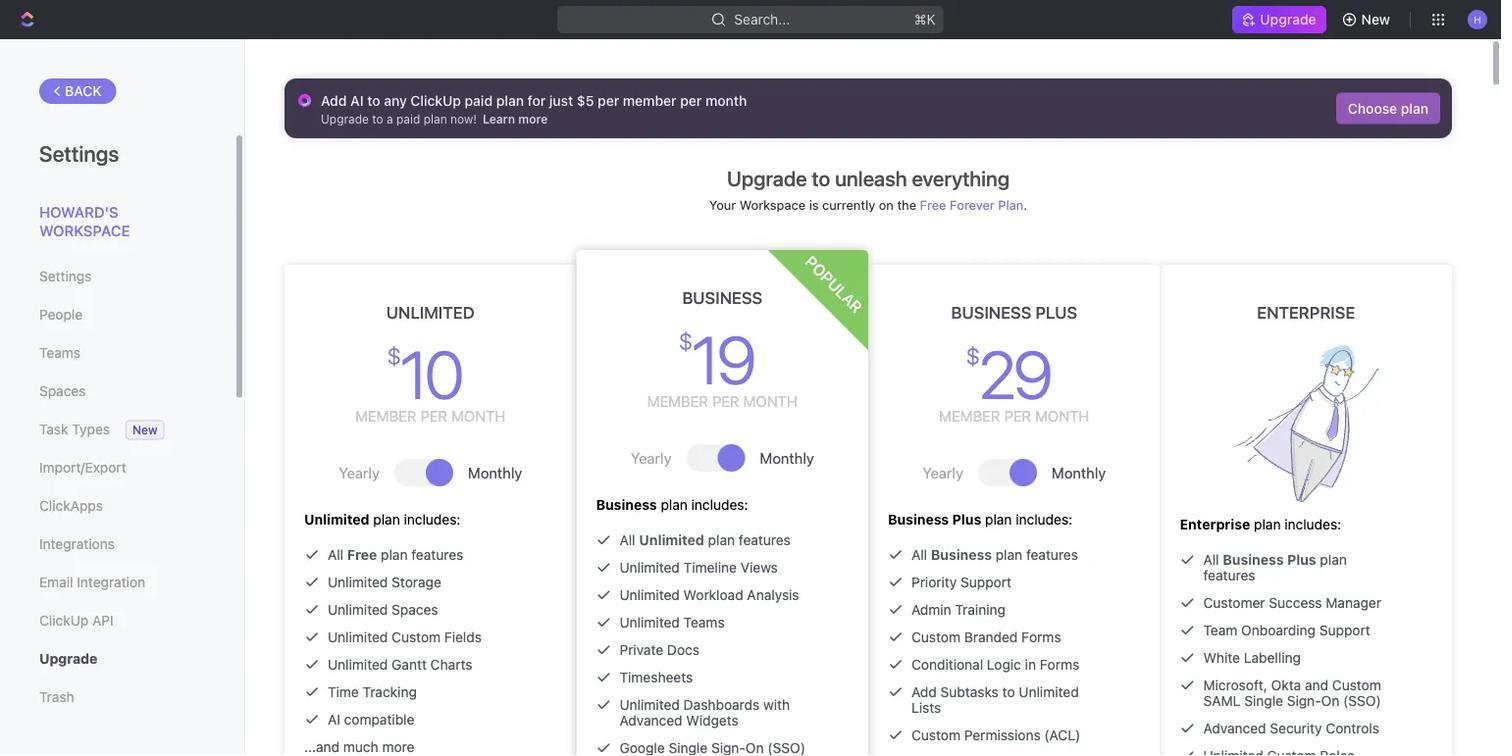 Task type: describe. For each thing, give the bounding box(es) containing it.
just
[[550, 92, 573, 108]]

business up priority support
[[931, 547, 992, 563]]

to inside upgrade to unleash everything your workspace is currently on the free forever plan .
[[812, 166, 831, 190]]

month inside add ai to any clickup paid plan for just $5 per member per month upgrade to a paid plan now! learn more
[[706, 92, 747, 108]]

import/export
[[39, 460, 126, 476]]

white
[[1204, 650, 1241, 666]]

security
[[1271, 721, 1323, 737]]

business inside all business plus plan features
[[1223, 552, 1284, 568]]

unlimited for unlimited gantt charts
[[328, 657, 388, 673]]

$ 19 member per month
[[648, 320, 798, 410]]

enterprise plan includes:
[[1180, 517, 1342, 533]]

time tracking
[[328, 685, 417, 701]]

gantt
[[392, 657, 427, 673]]

choose plan link
[[1337, 93, 1441, 124]]

your
[[710, 197, 736, 212]]

views
[[741, 560, 778, 576]]

business for business plan includes:
[[596, 497, 657, 513]]

types
[[72, 422, 110, 438]]

1 vertical spatial forms
[[1040, 657, 1080, 673]]

workspace inside upgrade to unleash everything your workspace is currently on the free forever plan .
[[740, 197, 806, 212]]

everything
[[912, 166, 1010, 190]]

workspace inside the settings element
[[39, 222, 130, 240]]

yearly for 10
[[339, 464, 380, 481]]

free forever plan link
[[920, 197, 1024, 212]]

custom up gantt
[[392, 630, 441, 646]]

$ for 19
[[679, 328, 690, 355]]

add subtasks to unlimited lists
[[912, 685, 1079, 717]]

plan up all free plan features
[[373, 512, 400, 528]]

business for business plus
[[952, 303, 1032, 322]]

per for 19
[[713, 393, 740, 410]]

okta
[[1272, 678, 1302, 694]]

month for 19
[[744, 393, 798, 410]]

10
[[400, 335, 461, 413]]

$ 10 member per month
[[355, 335, 506, 425]]

fields
[[445, 630, 482, 646]]

(sso)
[[1344, 693, 1382, 710]]

.
[[1024, 197, 1028, 212]]

all free plan features
[[328, 547, 464, 563]]

private
[[620, 642, 664, 659]]

people link
[[39, 298, 195, 332]]

spaces link
[[39, 375, 195, 408]]

1 settings from the top
[[39, 140, 119, 166]]

white labelling
[[1204, 650, 1301, 666]]

unlimited for unlimited timeline views
[[620, 560, 680, 576]]

2 settings from the top
[[39, 268, 92, 285]]

all business plan features
[[912, 547, 1079, 563]]

settings element
[[0, 39, 245, 756]]

plan up all business plus plan features
[[1255, 517, 1281, 533]]

to left any
[[367, 92, 380, 108]]

on
[[1322, 693, 1340, 710]]

unlimited inside add subtasks to unlimited lists
[[1019, 685, 1079, 701]]

unlimited for unlimited storage
[[328, 575, 388, 591]]

upgrade inside upgrade to unleash everything your workspace is currently on the free forever plan .
[[727, 166, 808, 190]]

per for 29
[[1005, 408, 1032, 425]]

member inside add ai to any clickup paid plan for just $5 per member per month upgrade to a paid plan now! learn more
[[623, 92, 677, 108]]

unlimited teams
[[620, 615, 725, 631]]

spaces inside the settings element
[[39, 383, 86, 400]]

api
[[92, 613, 114, 629]]

$ for 10
[[387, 343, 398, 370]]

docs
[[667, 642, 700, 659]]

priority support
[[912, 575, 1012, 591]]

business for business
[[683, 288, 763, 308]]

branded
[[965, 630, 1018, 646]]

the
[[898, 197, 917, 212]]

member for 29
[[940, 408, 1001, 425]]

training
[[956, 602, 1006, 618]]

plan
[[999, 197, 1024, 212]]

plan inside all business plus plan features
[[1321, 552, 1348, 568]]

29
[[979, 335, 1050, 413]]

private docs
[[620, 642, 700, 659]]

task
[[39, 422, 68, 438]]

$5
[[577, 92, 594, 108]]

unlimited for unlimited workload analysis
[[620, 587, 680, 604]]

features inside all business plus plan features
[[1204, 568, 1256, 584]]

microsoft, okta and custom saml single sign-on (sso)
[[1204, 678, 1382, 710]]

h button
[[1463, 4, 1494, 35]]

timeline
[[684, 560, 737, 576]]

1 vertical spatial ai
[[328, 712, 340, 728]]

manager
[[1326, 595, 1382, 612]]

conditional logic in forms
[[912, 657, 1080, 673]]

custom permissions (acl)
[[912, 728, 1081, 744]]

all business plus plan features
[[1204, 552, 1348, 584]]

h
[[1475, 14, 1482, 25]]

0 vertical spatial upgrade link
[[1233, 6, 1327, 33]]

business plus plan includes:
[[888, 512, 1073, 528]]

new button
[[1335, 4, 1403, 35]]

add for add subtasks to unlimited lists
[[912, 685, 937, 701]]

forever
[[950, 197, 995, 212]]

choose
[[1349, 100, 1398, 116]]

member for 19
[[648, 393, 709, 410]]

labelling
[[1244, 650, 1301, 666]]

unlimited dashboards with advanced widgets
[[620, 697, 790, 729]]

currently
[[823, 197, 876, 212]]

all unlimited plan features
[[620, 533, 791, 549]]

month for 29
[[1036, 408, 1090, 425]]

unlimited storage
[[328, 575, 442, 591]]

includes: for enterprise plan includes:
[[1285, 517, 1342, 533]]

1 vertical spatial spaces
[[392, 602, 438, 618]]

unlimited for unlimited spaces
[[328, 602, 388, 618]]

teams link
[[39, 337, 195, 370]]

clickup inside add ai to any clickup paid plan for just $5 per member per month upgrade to a paid plan now! learn more
[[411, 92, 461, 108]]

teams inside the settings element
[[39, 345, 80, 361]]

back
[[65, 83, 102, 99]]

1 vertical spatial upgrade link
[[39, 643, 195, 676]]

conditional
[[912, 657, 984, 673]]

priority
[[912, 575, 957, 591]]

business plan includes:
[[596, 497, 748, 513]]

upgrade to unleash everything your workspace is currently on the free forever plan .
[[710, 166, 1028, 212]]

1 horizontal spatial advanced
[[1204, 721, 1267, 737]]

tracking
[[363, 685, 417, 701]]



Task type: locate. For each thing, give the bounding box(es) containing it.
add down conditional
[[912, 685, 937, 701]]

features down business plus plan includes:
[[1027, 547, 1079, 563]]

1 vertical spatial teams
[[684, 615, 725, 631]]

0 horizontal spatial workspace
[[39, 222, 130, 240]]

0 horizontal spatial add
[[321, 92, 347, 108]]

business down the enterprise plan includes:
[[1223, 552, 1284, 568]]

1 horizontal spatial workspace
[[740, 197, 806, 212]]

2 vertical spatial plus
[[1288, 552, 1317, 568]]

advanced inside unlimited dashboards with advanced widgets
[[620, 713, 683, 729]]

$ left the 10
[[387, 343, 398, 370]]

plan left now!
[[424, 112, 447, 126]]

1 vertical spatial settings
[[39, 268, 92, 285]]

1 vertical spatial add
[[912, 685, 937, 701]]

0 vertical spatial free
[[920, 197, 947, 212]]

2 horizontal spatial $
[[966, 343, 977, 370]]

forms right in
[[1040, 657, 1080, 673]]

plus up the 29
[[1036, 303, 1078, 322]]

upgrade link left new button
[[1233, 6, 1327, 33]]

controls
[[1326, 721, 1380, 737]]

spaces
[[39, 383, 86, 400], [392, 602, 438, 618]]

plus
[[1036, 303, 1078, 322], [953, 512, 982, 528], [1288, 552, 1317, 568]]

unlimited
[[387, 303, 475, 322], [304, 512, 370, 528], [639, 533, 705, 549], [620, 560, 680, 576], [328, 575, 388, 591], [620, 587, 680, 604], [328, 602, 388, 618], [620, 615, 680, 631], [328, 630, 388, 646], [328, 657, 388, 673], [1019, 685, 1079, 701], [620, 697, 680, 714]]

upgrade link
[[1233, 6, 1327, 33], [39, 643, 195, 676]]

includes: up all free plan features
[[404, 512, 461, 528]]

0 vertical spatial spaces
[[39, 383, 86, 400]]

$ 29 member per month
[[940, 335, 1090, 425]]

subtasks
[[941, 685, 999, 701]]

1 horizontal spatial ai
[[351, 92, 364, 108]]

0 horizontal spatial spaces
[[39, 383, 86, 400]]

2 horizontal spatial yearly
[[923, 464, 964, 481]]

plus for business plus plan includes:
[[953, 512, 982, 528]]

custom
[[392, 630, 441, 646], [912, 630, 961, 646], [1333, 678, 1382, 694], [912, 728, 961, 744]]

enterprise image
[[1234, 346, 1379, 503]]

plus up all business plan features
[[953, 512, 982, 528]]

$ for 29
[[966, 343, 977, 370]]

yearly up business plus plan includes:
[[923, 464, 964, 481]]

2 horizontal spatial plus
[[1288, 552, 1317, 568]]

unlimited spaces
[[328, 602, 438, 618]]

free
[[920, 197, 947, 212], [347, 547, 377, 563]]

success
[[1269, 595, 1323, 612]]

$ left 19
[[679, 328, 690, 355]]

plus up success
[[1288, 552, 1317, 568]]

1 vertical spatial new
[[132, 424, 158, 437]]

time
[[328, 685, 359, 701]]

add for add ai to any clickup paid plan for just $5 per member per month upgrade to a paid plan now! learn more
[[321, 92, 347, 108]]

1 horizontal spatial $
[[679, 328, 690, 355]]

support down manager
[[1320, 623, 1371, 639]]

clickup api link
[[39, 605, 195, 638]]

plan up all unlimited plan features
[[661, 497, 688, 513]]

0 vertical spatial add
[[321, 92, 347, 108]]

ai left any
[[351, 92, 364, 108]]

clickup api
[[39, 613, 114, 629]]

business
[[683, 288, 763, 308], [952, 303, 1032, 322], [596, 497, 657, 513], [888, 512, 949, 528], [931, 547, 992, 563], [1223, 552, 1284, 568]]

team
[[1204, 623, 1238, 639]]

business for business plus plan includes:
[[888, 512, 949, 528]]

support up training
[[961, 575, 1012, 591]]

unlimited gantt charts
[[328, 657, 473, 673]]

howard's workspace
[[39, 203, 130, 240]]

0 horizontal spatial ai
[[328, 712, 340, 728]]

0 horizontal spatial paid
[[397, 112, 420, 126]]

plan up unlimited storage
[[381, 547, 408, 563]]

clickup inside clickup api link
[[39, 613, 89, 629]]

per for 10
[[421, 408, 448, 425]]

yearly up unlimited plan includes:
[[339, 464, 380, 481]]

$ inside '$ 10 member per month'
[[387, 343, 398, 370]]

enterprise for enterprise
[[1258, 303, 1356, 322]]

plus for business plus
[[1036, 303, 1078, 322]]

lists
[[912, 700, 942, 717]]

analysis
[[747, 587, 800, 604]]

clickup up now!
[[411, 92, 461, 108]]

upgrade link up trash link
[[39, 643, 195, 676]]

search...
[[735, 11, 791, 27]]

new up import/export link
[[132, 424, 158, 437]]

trash link
[[39, 681, 195, 715]]

monthly for 10
[[468, 464, 522, 481]]

ai down time
[[328, 712, 340, 728]]

unlimited timeline views
[[620, 560, 778, 576]]

$ left the 29
[[966, 343, 977, 370]]

plan up timeline
[[708, 533, 735, 549]]

paid right the a
[[397, 112, 420, 126]]

0 horizontal spatial $
[[387, 343, 398, 370]]

1 horizontal spatial yearly
[[631, 450, 672, 467]]

plan up learn
[[496, 92, 524, 108]]

workspace
[[740, 197, 806, 212], [39, 222, 130, 240]]

widgets
[[686, 713, 739, 729]]

charts
[[431, 657, 473, 673]]

permissions
[[965, 728, 1041, 744]]

unlimited for unlimited plan includes:
[[304, 512, 370, 528]]

all up customer
[[1204, 552, 1220, 568]]

new up choose
[[1362, 11, 1391, 27]]

advanced down timesheets
[[620, 713, 683, 729]]

plan right choose
[[1401, 100, 1429, 116]]

1 horizontal spatial monthly
[[760, 450, 814, 467]]

paid up now!
[[465, 92, 493, 108]]

unlimited for unlimited
[[387, 303, 475, 322]]

unlimited for unlimited teams
[[620, 615, 680, 631]]

$ inside $ 19 member per month
[[679, 328, 690, 355]]

all up priority
[[912, 547, 928, 563]]

features up customer
[[1204, 568, 1256, 584]]

⌘k
[[915, 11, 936, 27]]

free inside upgrade to unleash everything your workspace is currently on the free forever plan .
[[920, 197, 947, 212]]

0 horizontal spatial enterprise
[[1180, 517, 1251, 533]]

advanced security controls
[[1204, 721, 1380, 737]]

learn
[[483, 112, 515, 126]]

1 horizontal spatial upgrade link
[[1233, 6, 1327, 33]]

more
[[518, 112, 548, 126]]

in
[[1025, 657, 1037, 673]]

upgrade inside the settings element
[[39, 651, 98, 667]]

1 vertical spatial paid
[[397, 112, 420, 126]]

1 horizontal spatial enterprise
[[1258, 303, 1356, 322]]

features for all unlimited plan features
[[739, 533, 791, 549]]

add inside add ai to any clickup paid plan for just $5 per member per month upgrade to a paid plan now! learn more
[[321, 92, 347, 108]]

0 horizontal spatial upgrade link
[[39, 643, 195, 676]]

upgrade up your
[[727, 166, 808, 190]]

plan up all business plan features
[[986, 512, 1012, 528]]

upgrade left the a
[[321, 112, 369, 126]]

1 horizontal spatial teams
[[684, 615, 725, 631]]

new inside button
[[1362, 11, 1391, 27]]

compatible
[[344, 712, 415, 728]]

customer success manager
[[1204, 595, 1382, 612]]

includes: for unlimited plan includes:
[[404, 512, 461, 528]]

clickapps
[[39, 498, 103, 514]]

1 horizontal spatial add
[[912, 685, 937, 701]]

popular
[[802, 252, 867, 317]]

teams
[[39, 345, 80, 361], [684, 615, 725, 631]]

all for all free plan features
[[328, 547, 344, 563]]

advanced
[[620, 713, 683, 729], [1204, 721, 1267, 737]]

unlimited inside unlimited dashboards with advanced widgets
[[620, 697, 680, 714]]

0 horizontal spatial new
[[132, 424, 158, 437]]

1 horizontal spatial support
[[1320, 623, 1371, 639]]

plan up manager
[[1321, 552, 1348, 568]]

business up the 29
[[952, 303, 1032, 322]]

includes: up all unlimited plan features
[[692, 497, 748, 513]]

0 horizontal spatial teams
[[39, 345, 80, 361]]

integrations
[[39, 536, 115, 553]]

month for 10
[[452, 408, 506, 425]]

1 horizontal spatial new
[[1362, 11, 1391, 27]]

to inside add subtasks to unlimited lists
[[1003, 685, 1016, 701]]

all down business plan includes:
[[620, 533, 636, 549]]

to left the a
[[372, 112, 383, 126]]

ai compatible
[[328, 712, 415, 728]]

includes: up all business plus plan features
[[1285, 517, 1342, 533]]

0 vertical spatial forms
[[1022, 630, 1062, 646]]

member for 10
[[355, 408, 417, 425]]

0 vertical spatial ai
[[351, 92, 364, 108]]

add left any
[[321, 92, 347, 108]]

month inside '$ 10 member per month'
[[452, 408, 506, 425]]

clickapps link
[[39, 490, 195, 523]]

features for all free plan features
[[412, 547, 464, 563]]

team onboarding support
[[1204, 623, 1371, 639]]

unleash
[[835, 166, 908, 190]]

$ inside $ 29 member per month
[[966, 343, 977, 370]]

per
[[598, 92, 620, 108], [681, 92, 702, 108], [713, 393, 740, 410], [421, 408, 448, 425], [1005, 408, 1032, 425]]

0 vertical spatial new
[[1362, 11, 1391, 27]]

forms
[[1022, 630, 1062, 646], [1040, 657, 1080, 673]]

0 horizontal spatial plus
[[953, 512, 982, 528]]

teams down unlimited workload analysis
[[684, 615, 725, 631]]

people
[[39, 307, 83, 323]]

1 vertical spatial support
[[1320, 623, 1371, 639]]

month inside $ 29 member per month
[[1036, 408, 1090, 425]]

for
[[528, 92, 546, 108]]

0 vertical spatial support
[[961, 575, 1012, 591]]

settings up 'howard's' on the top left of the page
[[39, 140, 119, 166]]

member inside $ 19 member per month
[[648, 393, 709, 410]]

settings
[[39, 140, 119, 166], [39, 268, 92, 285]]

custom branded forms
[[912, 630, 1062, 646]]

upgrade down clickup api
[[39, 651, 98, 667]]

19
[[692, 320, 754, 399]]

1 vertical spatial plus
[[953, 512, 982, 528]]

integration
[[77, 575, 145, 591]]

1 vertical spatial workspace
[[39, 222, 130, 240]]

member inside $ 29 member per month
[[940, 408, 1001, 425]]

monthly for 29
[[1052, 464, 1106, 481]]

1 vertical spatial clickup
[[39, 613, 89, 629]]

clickup left api
[[39, 613, 89, 629]]

business plus
[[952, 303, 1078, 322]]

0 horizontal spatial free
[[347, 547, 377, 563]]

upgrade left new button
[[1261, 11, 1317, 27]]

0 vertical spatial enterprise
[[1258, 303, 1356, 322]]

business up priority
[[888, 512, 949, 528]]

onboarding
[[1242, 623, 1316, 639]]

timesheets
[[620, 670, 693, 686]]

features up views at the bottom of page
[[739, 533, 791, 549]]

settings link
[[39, 260, 195, 293]]

custom down lists on the right bottom of page
[[912, 728, 961, 744]]

howard's
[[39, 203, 118, 220]]

1 horizontal spatial paid
[[465, 92, 493, 108]]

spaces down 'storage'
[[392, 602, 438, 618]]

ai inside add ai to any clickup paid plan for just $5 per member per month upgrade to a paid plan now! learn more
[[351, 92, 364, 108]]

0 horizontal spatial advanced
[[620, 713, 683, 729]]

per inside $ 19 member per month
[[713, 393, 740, 410]]

custom inside microsoft, okta and custom saml single sign-on (sso)
[[1333, 678, 1382, 694]]

new inside the settings element
[[132, 424, 158, 437]]

clickup
[[411, 92, 461, 108], [39, 613, 89, 629]]

all for all business plan features
[[912, 547, 928, 563]]

workspace down 'howard's' on the top left of the page
[[39, 222, 130, 240]]

features up 'storage'
[[412, 547, 464, 563]]

0 vertical spatial clickup
[[411, 92, 461, 108]]

business up all unlimited plan features
[[596, 497, 657, 513]]

0 horizontal spatial monthly
[[468, 464, 522, 481]]

0 vertical spatial teams
[[39, 345, 80, 361]]

features for all business plan features
[[1027, 547, 1079, 563]]

to up is
[[812, 166, 831, 190]]

settings up people
[[39, 268, 92, 285]]

microsoft,
[[1204, 678, 1268, 694]]

1 horizontal spatial clickup
[[411, 92, 461, 108]]

per inside '$ 10 member per month'
[[421, 408, 448, 425]]

storage
[[392, 575, 442, 591]]

on
[[879, 197, 894, 212]]

advanced down saml
[[1204, 721, 1267, 737]]

0 horizontal spatial clickup
[[39, 613, 89, 629]]

includes: up all business plan features
[[1016, 512, 1073, 528]]

forms up in
[[1022, 630, 1062, 646]]

custom down admin
[[912, 630, 961, 646]]

business up 19
[[683, 288, 763, 308]]

0 horizontal spatial yearly
[[339, 464, 380, 481]]

per inside $ 29 member per month
[[1005, 408, 1032, 425]]

all for all business plus plan features
[[1204, 552, 1220, 568]]

1 vertical spatial enterprise
[[1180, 517, 1251, 533]]

customer
[[1204, 595, 1266, 612]]

1 vertical spatial free
[[347, 547, 377, 563]]

2 horizontal spatial monthly
[[1052, 464, 1106, 481]]

upgrade
[[1261, 11, 1317, 27], [321, 112, 369, 126], [727, 166, 808, 190], [39, 651, 98, 667]]

0 vertical spatial plus
[[1036, 303, 1078, 322]]

integrations link
[[39, 528, 195, 561]]

now!
[[451, 112, 477, 126]]

add inside add subtasks to unlimited lists
[[912, 685, 937, 701]]

unlimited for unlimited custom fields
[[328, 630, 388, 646]]

0 vertical spatial workspace
[[740, 197, 806, 212]]

free up unlimited storage
[[347, 547, 377, 563]]

0 horizontal spatial support
[[961, 575, 1012, 591]]

1 horizontal spatial plus
[[1036, 303, 1078, 322]]

member inside '$ 10 member per month'
[[355, 408, 417, 425]]

free right the
[[920, 197, 947, 212]]

upgrade inside add ai to any clickup paid plan for just $5 per member per month upgrade to a paid plan now! learn more
[[321, 112, 369, 126]]

spaces up task
[[39, 383, 86, 400]]

month inside $ 19 member per month
[[744, 393, 798, 410]]

new
[[1362, 11, 1391, 27], [132, 424, 158, 437]]

back link
[[39, 79, 117, 104]]

teams down people
[[39, 345, 80, 361]]

any
[[384, 92, 407, 108]]

import/export link
[[39, 452, 195, 485]]

yearly up business plan includes:
[[631, 450, 672, 467]]

all up unlimited storage
[[328, 547, 344, 563]]

1 horizontal spatial spaces
[[392, 602, 438, 618]]

unlimited workload analysis
[[620, 587, 800, 604]]

all inside all business plus plan features
[[1204, 552, 1220, 568]]

0 vertical spatial paid
[[465, 92, 493, 108]]

1 horizontal spatial free
[[920, 197, 947, 212]]

enterprise for enterprise plan includes:
[[1180, 517, 1251, 533]]

dashboards
[[684, 697, 760, 714]]

admin training
[[912, 602, 1006, 618]]

(acl)
[[1045, 728, 1081, 744]]

trash
[[39, 690, 74, 706]]

sign-
[[1288, 693, 1322, 710]]

to down "logic"
[[1003, 685, 1016, 701]]

single
[[1245, 693, 1284, 710]]

0 vertical spatial settings
[[39, 140, 119, 166]]

member
[[623, 92, 677, 108], [648, 393, 709, 410], [355, 408, 417, 425], [940, 408, 1001, 425]]

email integration
[[39, 575, 145, 591]]

all for all unlimited plan features
[[620, 533, 636, 549]]

includes: for business plan includes:
[[692, 497, 748, 513]]

custom right and
[[1333, 678, 1382, 694]]

yearly for 29
[[923, 464, 964, 481]]

unlimited for unlimited dashboards with advanced widgets
[[620, 697, 680, 714]]

plan down business plus plan includes:
[[996, 547, 1023, 563]]

workspace left is
[[740, 197, 806, 212]]

choose plan
[[1349, 100, 1429, 116]]

plus inside all business plus plan features
[[1288, 552, 1317, 568]]



Task type: vqa. For each thing, say whether or not it's contained in the screenshot.
"tree" inside the Sidebar navigation
no



